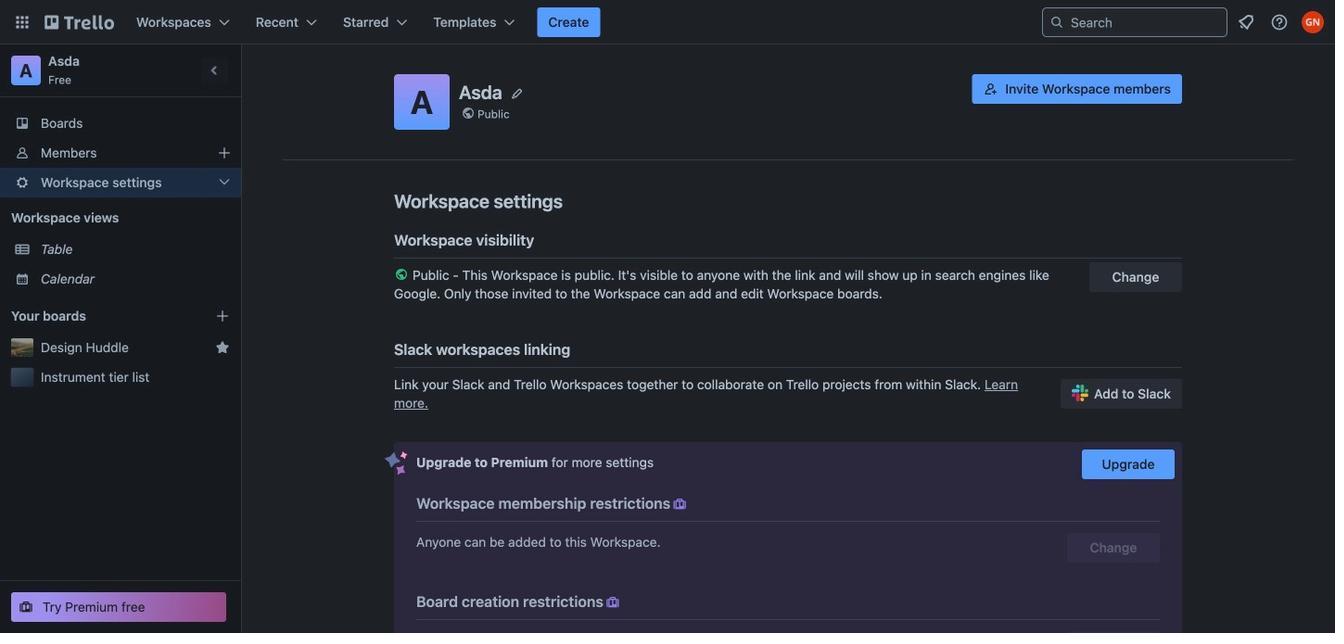 Task type: locate. For each thing, give the bounding box(es) containing it.
open information menu image
[[1271, 13, 1289, 32]]

sm image
[[604, 594, 622, 612]]

sparkle image
[[385, 452, 408, 476]]

0 notifications image
[[1236, 11, 1258, 33]]

generic name (genericname34) image
[[1302, 11, 1325, 33]]

search image
[[1050, 15, 1065, 30]]



Task type: vqa. For each thing, say whether or not it's contained in the screenshot.
rightmost "sm" "icon"
yes



Task type: describe. For each thing, give the bounding box(es) containing it.
back to home image
[[45, 7, 114, 37]]

Search field
[[1065, 9, 1227, 35]]

add board image
[[215, 309, 230, 324]]

your boards with 2 items element
[[11, 305, 187, 327]]

sm image
[[671, 495, 689, 514]]

primary element
[[0, 0, 1336, 45]]

starred icon image
[[215, 340, 230, 355]]

workspace navigation collapse icon image
[[202, 58, 228, 83]]



